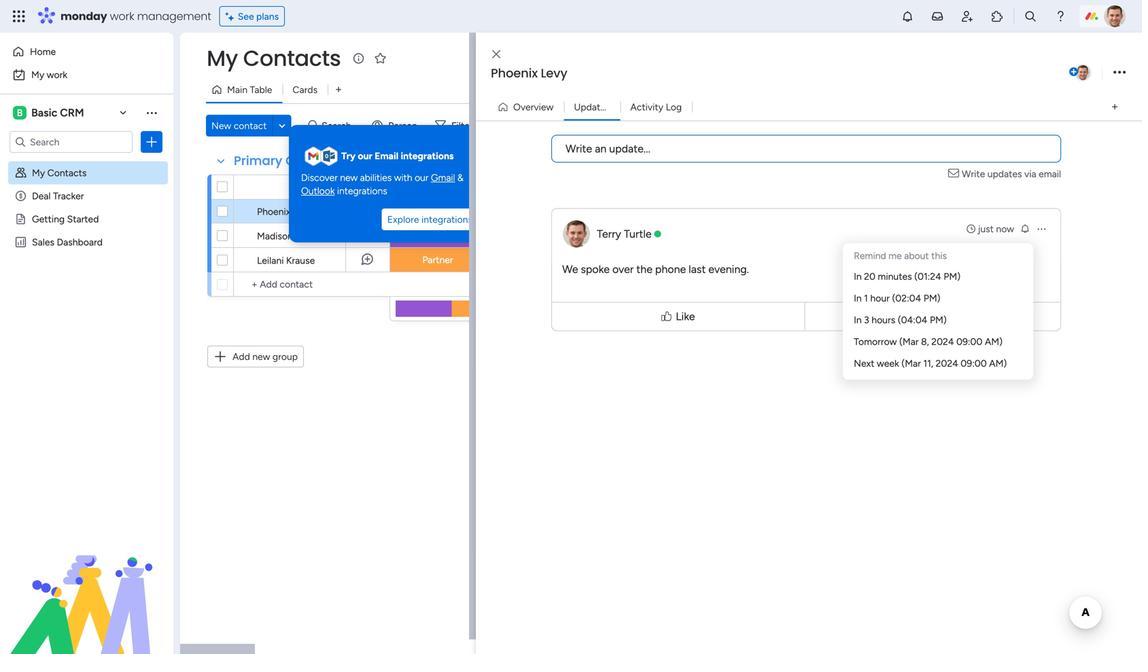 Task type: describe. For each thing, give the bounding box(es) containing it.
getting started
[[32, 213, 99, 225]]

madison doyle
[[257, 230, 320, 242]]

person button
[[367, 115, 426, 137]]

0 horizontal spatial levy
[[293, 206, 313, 218]]

main table button
[[206, 79, 282, 101]]

crm
[[60, 106, 84, 119]]

hours
[[872, 314, 896, 326]]

abilities
[[360, 172, 392, 184]]

help button
[[1073, 616, 1121, 638]]

v2 search image
[[308, 118, 318, 133]]

phoenix inside field
[[491, 65, 538, 82]]

&
[[458, 172, 464, 184]]

help
[[1085, 620, 1109, 634]]

workspace image
[[13, 105, 27, 120]]

next
[[854, 358, 875, 370]]

dashboard
[[57, 237, 103, 248]]

(01:24
[[914, 271, 941, 283]]

table
[[250, 84, 272, 96]]

write for write updates via email
[[962, 168, 985, 180]]

phoenix levy inside field
[[491, 65, 567, 82]]

lottie animation image
[[0, 517, 173, 655]]

updates / 1
[[574, 101, 622, 113]]

primary contacts
[[234, 152, 343, 170]]

my work link
[[8, 64, 165, 86]]

about
[[904, 250, 929, 262]]

sales
[[32, 237, 54, 248]]

add view image
[[1112, 102, 1118, 112]]

0 vertical spatial 2024
[[932, 336, 954, 348]]

outlook
[[301, 185, 335, 197]]

try
[[341, 150, 356, 162]]

basic crm
[[31, 106, 84, 119]]

explore integrations button
[[382, 209, 478, 231]]

krause
[[286, 255, 315, 267]]

contacts for my contacts field
[[243, 43, 341, 73]]

activity log
[[630, 101, 682, 113]]

lottie animation element
[[0, 517, 173, 655]]

in 3 hours (04:04 pm)
[[854, 314, 947, 326]]

1 customer from the top
[[417, 206, 459, 217]]

0 vertical spatial am)
[[985, 336, 1003, 348]]

in 1 hour (02:04 pm)
[[854, 293, 941, 304]]

remind me about this
[[854, 250, 947, 262]]

home option
[[8, 41, 165, 63]]

write an update...
[[566, 142, 651, 155]]

My Contacts field
[[203, 43, 344, 73]]

the
[[636, 263, 653, 276]]

show board description image
[[350, 52, 367, 65]]

primary
[[234, 152, 282, 170]]

home
[[30, 46, 56, 57]]

contact
[[294, 181, 329, 193]]

an
[[595, 142, 607, 155]]

0 horizontal spatial terry turtle image
[[1074, 64, 1092, 82]]

1 horizontal spatial 1
[[864, 293, 868, 304]]

new contact
[[211, 120, 267, 132]]

home link
[[8, 41, 165, 63]]

activity log button
[[620, 96, 692, 118]]

monday marketplace image
[[991, 10, 1004, 23]]

email
[[1039, 168, 1061, 180]]

add to favorites image
[[374, 51, 387, 65]]

filter button
[[430, 115, 494, 137]]

20
[[864, 271, 876, 283]]

options image
[[145, 135, 158, 149]]

sales dashboard
[[32, 237, 103, 248]]

levy inside field
[[541, 65, 567, 82]]

try our email integrations
[[341, 150, 454, 162]]

monday work management
[[61, 8, 211, 24]]

0 vertical spatial terry turtle image
[[1104, 5, 1126, 27]]

tracker
[[53, 190, 84, 202]]

add
[[233, 351, 250, 363]]

reply button
[[808, 306, 1058, 328]]

minutes
[[878, 271, 912, 283]]

Phoenix Levy field
[[487, 65, 1067, 82]]

deal
[[32, 190, 51, 202]]

contacts inside list box
[[47, 167, 87, 179]]

my up main
[[207, 43, 238, 73]]

main
[[227, 84, 248, 96]]

overview
[[513, 101, 554, 113]]

pm) for in 20 minutes (01:24 pm)
[[944, 271, 961, 283]]

in for in 1 hour (02:04 pm)
[[854, 293, 862, 304]]

public board image
[[14, 213, 27, 226]]

Primary Contacts field
[[230, 152, 346, 170]]

help image
[[1054, 10, 1067, 23]]

3
[[864, 314, 869, 326]]

integrations inside 'button'
[[422, 214, 473, 226]]

0 horizontal spatial phoenix levy
[[257, 206, 313, 218]]

type
[[427, 182, 448, 193]]

1 inside button
[[618, 101, 622, 113]]

gmail
[[431, 172, 455, 184]]

we spoke over the phone last evening.
[[562, 263, 749, 276]]

dapulse addbtn image
[[1070, 68, 1078, 77]]

turtle
[[624, 228, 652, 241]]

email
[[375, 150, 399, 162]]



Task type: locate. For each thing, give the bounding box(es) containing it.
doyle
[[295, 230, 320, 242]]

terry turtle
[[597, 228, 652, 241]]

levy up overview
[[541, 65, 567, 82]]

+ Add contact text field
[[241, 277, 383, 293]]

my contacts up deal tracker at the top of the page
[[32, 167, 87, 179]]

0 vertical spatial our
[[358, 150, 372, 162]]

(mar left 8,
[[899, 336, 919, 348]]

my down home
[[31, 69, 44, 81]]

workspace options image
[[145, 106, 158, 119]]

2 vertical spatial in
[[854, 314, 862, 326]]

contacts up discover
[[286, 152, 343, 170]]

2 vertical spatial pm)
[[930, 314, 947, 326]]

new
[[340, 172, 358, 184], [252, 351, 270, 363]]

leilani krause
[[257, 255, 315, 267]]

started
[[67, 213, 99, 225]]

over
[[612, 263, 634, 276]]

0 horizontal spatial phoenix
[[257, 206, 291, 218]]

phoenix up madison
[[257, 206, 291, 218]]

levy up doyle
[[293, 206, 313, 218]]

my work
[[31, 69, 67, 81]]

like
[[676, 310, 695, 323]]

pm) for in 1 hour (02:04 pm)
[[924, 293, 941, 304]]

pm) right (01:24 at the top right of page
[[944, 271, 961, 283]]

1 horizontal spatial phoenix
[[491, 65, 538, 82]]

1
[[618, 101, 622, 113], [864, 293, 868, 304]]

remind
[[854, 250, 886, 262]]

in 20 minutes (01:24 pm)
[[854, 271, 961, 283]]

phoenix down close icon
[[491, 65, 538, 82]]

09:00 right 11,
[[961, 358, 987, 370]]

public dashboard image
[[14, 236, 27, 249]]

1 vertical spatial in
[[854, 293, 862, 304]]

1 vertical spatial am)
[[989, 358, 1007, 370]]

see plans
[[238, 11, 279, 22]]

cards
[[293, 84, 318, 96]]

last
[[689, 263, 706, 276]]

partner
[[422, 254, 453, 266]]

Search field
[[318, 116, 359, 135]]

envelope o image
[[948, 167, 962, 181]]

in for in 3 hours (04:04 pm)
[[854, 314, 862, 326]]

basic
[[31, 106, 57, 119]]

0 horizontal spatial our
[[358, 150, 372, 162]]

write updates via email
[[962, 168, 1061, 180]]

2 customer from the top
[[417, 230, 459, 241]]

1 vertical spatial our
[[415, 172, 429, 184]]

gmail button
[[431, 171, 455, 185]]

add view image
[[336, 85, 341, 95]]

1 vertical spatial phoenix
[[257, 206, 291, 218]]

options image
[[1114, 64, 1126, 82], [1036, 224, 1047, 235]]

/
[[612, 101, 616, 113]]

new for discover
[[340, 172, 358, 184]]

write left 'updates'
[[962, 168, 985, 180]]

updates / 1 button
[[564, 96, 622, 118]]

terry turtle link
[[597, 228, 652, 241]]

Type field
[[424, 180, 452, 195]]

select product image
[[12, 10, 26, 23]]

activity
[[630, 101, 664, 113]]

just now link
[[966, 222, 1014, 236]]

0 vertical spatial levy
[[541, 65, 567, 82]]

my contacts inside list box
[[32, 167, 87, 179]]

filter
[[451, 120, 473, 132]]

new contact button
[[206, 115, 272, 137]]

(02:04
[[892, 293, 921, 304]]

madison
[[257, 230, 293, 242]]

my work option
[[8, 64, 165, 86]]

in left 20
[[854, 271, 862, 283]]

terry
[[597, 228, 621, 241]]

3 in from the top
[[854, 314, 862, 326]]

list box
[[0, 159, 173, 438]]

our right try
[[358, 150, 372, 162]]

update feed image
[[931, 10, 944, 23]]

person
[[388, 120, 417, 132]]

reply
[[927, 310, 954, 323]]

0 vertical spatial phoenix
[[491, 65, 538, 82]]

deal tracker
[[32, 190, 84, 202]]

09:00
[[957, 336, 983, 348], [961, 358, 987, 370]]

pm) up the reply button
[[924, 293, 941, 304]]

0 horizontal spatial write
[[566, 142, 592, 155]]

write an update... button
[[551, 135, 1061, 163]]

work down home
[[47, 69, 67, 81]]

1 vertical spatial work
[[47, 69, 67, 81]]

1 vertical spatial new
[[252, 351, 270, 363]]

contacts up tracker at the left of the page
[[47, 167, 87, 179]]

1 horizontal spatial my contacts
[[207, 43, 341, 73]]

1 horizontal spatial terry turtle image
[[1104, 5, 1126, 27]]

invite members image
[[961, 10, 974, 23]]

1 horizontal spatial new
[[340, 172, 358, 184]]

outlook button
[[301, 185, 335, 198]]

option
[[0, 161, 173, 164]]

our inside the discover new abilities with our gmail & outlook integrations
[[415, 172, 429, 184]]

1 horizontal spatial options image
[[1114, 64, 1126, 82]]

workspace selection element
[[13, 105, 86, 121]]

phone
[[655, 263, 686, 276]]

0 vertical spatial 1
[[618, 101, 622, 113]]

09:00 right 8,
[[957, 336, 983, 348]]

contacts up "cards" at the top left
[[243, 43, 341, 73]]

0 vertical spatial customer
[[417, 206, 459, 217]]

menu
[[843, 243, 1033, 380]]

contacts inside field
[[286, 152, 343, 170]]

new inside the discover new abilities with our gmail & outlook integrations
[[340, 172, 358, 184]]

11,
[[923, 358, 934, 370]]

getting
[[32, 213, 65, 225]]

next week (mar 11, 2024 09:00 am)
[[854, 358, 1007, 370]]

0 vertical spatial 09:00
[[957, 336, 983, 348]]

1 right / on the right top of the page
[[618, 101, 622, 113]]

discover
[[301, 172, 338, 184]]

updates
[[988, 168, 1022, 180]]

update...
[[609, 142, 651, 155]]

integrations up gmail
[[401, 150, 454, 162]]

menu containing remind me about this
[[843, 243, 1033, 380]]

our right with
[[415, 172, 429, 184]]

work right monday
[[110, 8, 134, 24]]

week
[[877, 358, 899, 370]]

1 vertical spatial 1
[[864, 293, 868, 304]]

(mar left 11,
[[902, 358, 921, 370]]

tomorrow (mar 8, 2024 09:00 am)
[[854, 336, 1003, 348]]

work for my
[[47, 69, 67, 81]]

my inside option
[[31, 69, 44, 81]]

customer down type
[[417, 206, 459, 217]]

management
[[137, 8, 211, 24]]

integrations down abilities
[[337, 185, 387, 197]]

1 horizontal spatial work
[[110, 8, 134, 24]]

0 vertical spatial pm)
[[944, 271, 961, 283]]

now
[[996, 223, 1014, 235]]

list box containing my contacts
[[0, 159, 173, 438]]

options image up add view icon on the top right
[[1114, 64, 1126, 82]]

pm) up tomorrow (mar 8, 2024 09:00 am)
[[930, 314, 947, 326]]

updates
[[574, 101, 610, 113]]

new down try
[[340, 172, 358, 184]]

1 vertical spatial levy
[[293, 206, 313, 218]]

b
[[17, 107, 23, 119]]

0 vertical spatial work
[[110, 8, 134, 24]]

overview button
[[492, 96, 564, 118]]

tomorrow
[[854, 336, 897, 348]]

monday
[[61, 8, 107, 24]]

levy
[[541, 65, 567, 82], [293, 206, 313, 218]]

0 vertical spatial integrations
[[401, 150, 454, 162]]

2024 right 8,
[[932, 336, 954, 348]]

1 horizontal spatial write
[[962, 168, 985, 180]]

like button
[[555, 296, 802, 337]]

write
[[566, 142, 592, 155], [962, 168, 985, 180]]

8,
[[921, 336, 929, 348]]

Search in workspace field
[[29, 134, 114, 150]]

discover new abilities with our gmail & outlook integrations
[[301, 172, 464, 197]]

1 vertical spatial customer
[[417, 230, 459, 241]]

work for monday
[[110, 8, 134, 24]]

0 horizontal spatial 1
[[618, 101, 622, 113]]

1 vertical spatial 09:00
[[961, 358, 987, 370]]

write for write an update...
[[566, 142, 592, 155]]

cards button
[[282, 79, 328, 101]]

1 vertical spatial integrations
[[337, 185, 387, 197]]

leilani
[[257, 255, 284, 267]]

integrations down type field at the left of the page
[[422, 214, 473, 226]]

1 horizontal spatial our
[[415, 172, 429, 184]]

this
[[932, 250, 947, 262]]

work inside option
[[47, 69, 67, 81]]

contacts for primary contacts field
[[286, 152, 343, 170]]

0 vertical spatial my contacts
[[207, 43, 341, 73]]

just now
[[978, 223, 1014, 235]]

just
[[978, 223, 994, 235]]

1 in from the top
[[854, 271, 862, 283]]

integrations inside the discover new abilities with our gmail & outlook integrations
[[337, 185, 387, 197]]

0 vertical spatial write
[[566, 142, 592, 155]]

notifications image
[[901, 10, 914, 23]]

new right add
[[252, 351, 270, 363]]

2 in from the top
[[854, 293, 862, 304]]

my contacts up table
[[207, 43, 341, 73]]

terry turtle image
[[1104, 5, 1126, 27], [1074, 64, 1092, 82]]

1 vertical spatial terry turtle image
[[1074, 64, 1092, 82]]

in left the hour
[[854, 293, 862, 304]]

my
[[207, 43, 238, 73], [31, 69, 44, 81], [32, 167, 45, 179]]

1 vertical spatial phoenix levy
[[257, 206, 313, 218]]

pm) for in 3 hours (04:04 pm)
[[930, 314, 947, 326]]

contacts
[[243, 43, 341, 73], [286, 152, 343, 170], [47, 167, 87, 179]]

in left 3
[[854, 314, 862, 326]]

1 vertical spatial write
[[962, 168, 985, 180]]

0 horizontal spatial options image
[[1036, 224, 1047, 235]]

see plans button
[[219, 6, 285, 27]]

1 vertical spatial my contacts
[[32, 167, 87, 179]]

0 vertical spatial in
[[854, 271, 862, 283]]

search everything image
[[1024, 10, 1038, 23]]

0 horizontal spatial new
[[252, 351, 270, 363]]

new inside button
[[252, 351, 270, 363]]

via
[[1025, 168, 1037, 180]]

0 vertical spatial (mar
[[899, 336, 919, 348]]

0 horizontal spatial work
[[47, 69, 67, 81]]

1 left the hour
[[864, 293, 868, 304]]

my up deal
[[32, 167, 45, 179]]

0 vertical spatial new
[[340, 172, 358, 184]]

2024 right 11,
[[936, 358, 958, 370]]

1 vertical spatial options image
[[1036, 224, 1047, 235]]

in for in 20 minutes (01:24 pm)
[[854, 271, 862, 283]]

1 vertical spatial 2024
[[936, 358, 958, 370]]

see
[[238, 11, 254, 22]]

options image right reminder icon
[[1036, 224, 1047, 235]]

(mar
[[899, 336, 919, 348], [902, 358, 921, 370]]

phoenix levy up overview button
[[491, 65, 567, 82]]

reminder image
[[1020, 223, 1031, 234]]

1 vertical spatial pm)
[[924, 293, 941, 304]]

2 vertical spatial integrations
[[422, 214, 473, 226]]

new for add
[[252, 351, 270, 363]]

1 vertical spatial (mar
[[902, 358, 921, 370]]

close image
[[492, 49, 500, 59]]

group
[[273, 351, 298, 363]]

write inside button
[[566, 142, 592, 155]]

evening.
[[709, 263, 749, 276]]

write left an
[[566, 142, 592, 155]]

add new group
[[233, 351, 298, 363]]

new
[[211, 120, 231, 132]]

angle down image
[[279, 121, 285, 131]]

work
[[110, 8, 134, 24], [47, 69, 67, 81]]

1 horizontal spatial levy
[[541, 65, 567, 82]]

contact
[[234, 120, 267, 132]]

1 horizontal spatial phoenix levy
[[491, 65, 567, 82]]

phoenix levy up madison doyle
[[257, 206, 313, 218]]

customer down explore integrations
[[417, 230, 459, 241]]

0 vertical spatial phoenix levy
[[491, 65, 567, 82]]

log
[[666, 101, 682, 113]]

hour
[[870, 293, 890, 304]]

0 horizontal spatial my contacts
[[32, 167, 87, 179]]

0 vertical spatial options image
[[1114, 64, 1126, 82]]

we
[[562, 263, 578, 276]]



Task type: vqa. For each thing, say whether or not it's contained in the screenshot.
The "You" in the Do you offer any discounted plans? dropdown button
no



